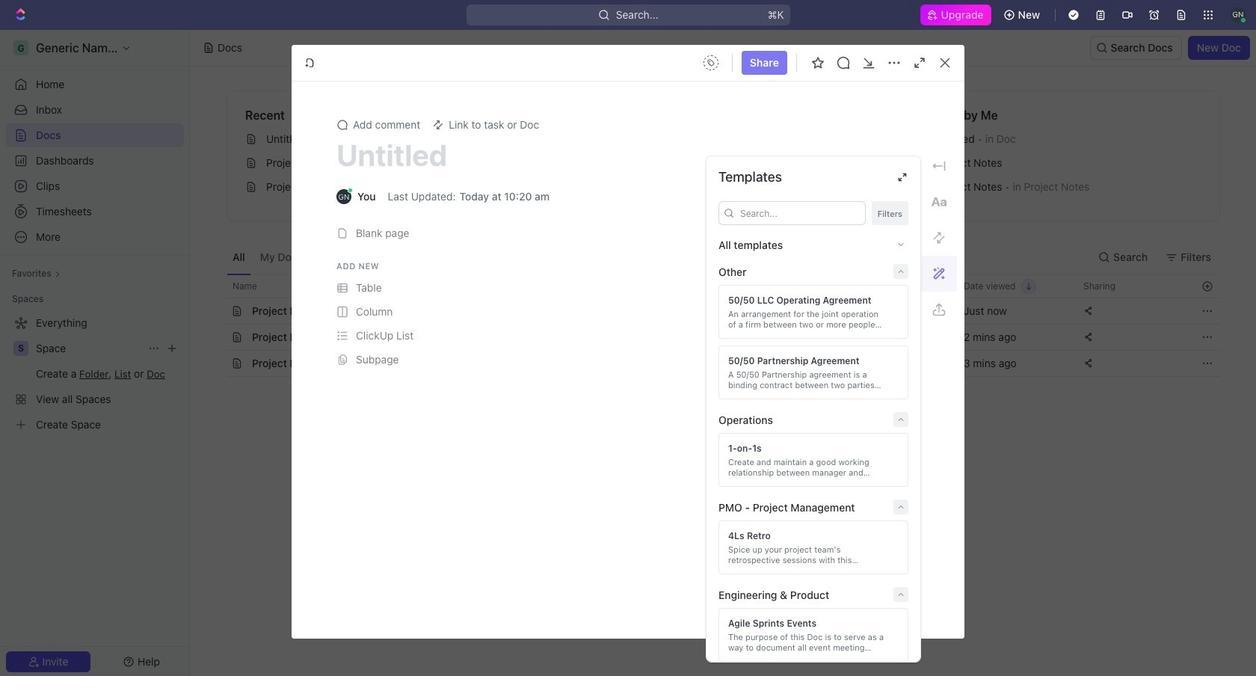 Task type: vqa. For each thing, say whether or not it's contained in the screenshot.
Sidebar navigation
yes



Task type: locate. For each thing, give the bounding box(es) containing it.
tab list
[[227, 239, 597, 275]]

1 vertical spatial cell
[[210, 325, 227, 350]]

3 cell from the top
[[210, 351, 227, 376]]

1 cell from the top
[[210, 299, 227, 324]]

dropdown menu image
[[699, 51, 723, 75]]

2 row from the top
[[210, 298, 1221, 325]]

cell
[[210, 299, 227, 324], [210, 325, 227, 350], [210, 351, 227, 376]]

2 cell from the top
[[210, 325, 227, 350]]

sidebar navigation
[[0, 30, 191, 676]]

row
[[210, 275, 1221, 299], [210, 298, 1221, 325], [210, 324, 1221, 351], [210, 350, 1221, 377]]

2 vertical spatial cell
[[210, 351, 227, 376]]

table
[[210, 275, 1221, 377]]

4 row from the top
[[210, 350, 1221, 377]]

column header
[[210, 275, 227, 299]]

0 vertical spatial cell
[[210, 299, 227, 324]]



Task type: describe. For each thing, give the bounding box(es) containing it.
1 row from the top
[[210, 275, 1221, 299]]

space, , element
[[13, 341, 28, 356]]

Search... text field
[[741, 202, 861, 224]]

no favorited docs image
[[694, 125, 754, 184]]

3 row from the top
[[210, 324, 1221, 351]]



